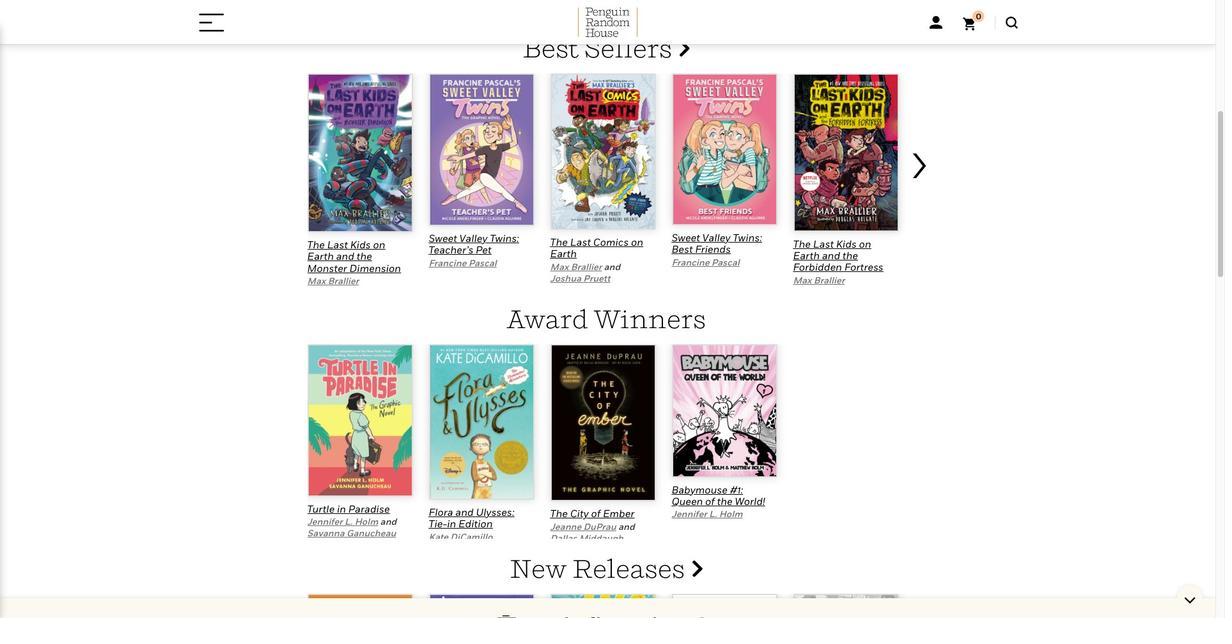 Task type: locate. For each thing, give the bounding box(es) containing it.
babymouse #1: queen of the world! jennifer l. holm
[[672, 484, 765, 520]]

2 horizontal spatial max
[[793, 275, 812, 286]]

search image
[[1005, 16, 1018, 28]]

kids inside the last kids on earth and the monster dimension max brallier
[[350, 238, 371, 251]]

0 vertical spatial best
[[522, 33, 579, 64]]

the for the last comics on earth
[[550, 236, 568, 249]]

twins: inside sweet valley twins: best friends francine pascal
[[733, 231, 762, 244]]

max inside the last kids on earth and the monster dimension max brallier
[[307, 276, 326, 287]]

on right comics on the top
[[631, 236, 643, 249]]

expand/collapse sign up banner image
[[1184, 584, 1196, 603]]

earth left dimension
[[307, 250, 334, 263]]

brallier inside the last kids on earth and the monster dimension max brallier
[[328, 276, 359, 287]]

0 horizontal spatial on
[[373, 238, 385, 251]]

and inside the city of ember jeanne duprau and dallas middaugh
[[618, 522, 635, 532]]

› link
[[908, 123, 934, 290]]

0 horizontal spatial last
[[327, 238, 348, 251]]

l. down babymouse #1: queen of the world! link
[[709, 509, 717, 520]]

tie-
[[429, 518, 447, 531]]

francine for best
[[672, 257, 709, 268]]

the city of ember jeanne duprau and dallas middaugh
[[550, 508, 635, 544]]

and inside the last kids on earth and the forbidden fortress max brallier
[[822, 249, 840, 262]]

jennifer l. holm link down turtle in paradise link at the bottom of page
[[307, 517, 378, 528]]

jennifer inside babymouse #1: queen of the world! jennifer l. holm
[[672, 509, 707, 520]]

the city of ember image
[[550, 345, 656, 502]]

0 horizontal spatial jennifer l. holm link
[[307, 517, 378, 528]]

2 horizontal spatial brallier
[[814, 275, 845, 286]]

l. up savanna ganucheau link
[[345, 517, 353, 528]]

pascal down friends
[[711, 257, 740, 268]]

2 horizontal spatial on
[[859, 238, 871, 250]]

1 horizontal spatial holm
[[719, 509, 743, 520]]

francine pascal link down 'teacher's'
[[429, 257, 497, 268]]

holm inside babymouse #1: queen of the world! jennifer l. holm
[[719, 509, 743, 520]]

on inside the last kids on earth and the forbidden fortress max brallier
[[859, 238, 871, 250]]

the pancake problem (weenie featuring frank and beans book #2) image
[[307, 595, 413, 619]]

1 horizontal spatial l.
[[709, 509, 717, 520]]

penguin random house image
[[578, 8, 638, 37]]

the inside the city of ember jeanne duprau and dallas middaugh
[[550, 508, 568, 521]]

the last kids on earth and the forbidden fortress image
[[793, 74, 899, 232]]

kate
[[429, 532, 448, 543]]

0 horizontal spatial max
[[307, 276, 326, 287]]

babymouse #1: queen of the world! image
[[672, 345, 777, 478]]

0 horizontal spatial of
[[591, 508, 601, 521]]

the
[[550, 236, 568, 249], [793, 238, 811, 250], [307, 238, 325, 251], [550, 508, 568, 521]]

pet
[[476, 244, 491, 257]]

the inside the last kids on earth and the monster dimension max brallier
[[357, 250, 372, 263]]

pascal down "pet"
[[468, 257, 497, 268]]

and inside turtle in paradise jennifer l. holm and savanna ganucheau
[[380, 517, 397, 528]]

max
[[550, 261, 569, 272], [793, 275, 812, 286], [307, 276, 326, 287]]

paradise
[[348, 503, 390, 516]]

max inside the last comics on earth max brallier and joshua pruett
[[550, 261, 569, 272]]

in
[[337, 503, 346, 516], [447, 518, 456, 531]]

0 vertical spatial in
[[337, 503, 346, 516]]

the right monster
[[357, 250, 372, 263]]

jeanne
[[550, 522, 581, 532]]

the up jeanne
[[550, 508, 568, 521]]

0 horizontal spatial earth
[[307, 250, 334, 263]]

last inside the last kids on earth and the forbidden fortress max brallier
[[813, 238, 834, 250]]

the for fortress
[[843, 249, 858, 262]]

the right forbidden
[[843, 249, 858, 262]]

last up monster
[[327, 238, 348, 251]]

on up fortress
[[859, 238, 871, 250]]

earth for the last kids on earth and the monster dimension
[[307, 250, 334, 263]]

1 horizontal spatial last
[[570, 236, 591, 249]]

the left world!
[[717, 496, 733, 508]]

the up monster
[[307, 238, 325, 251]]

francine down friends
[[672, 257, 709, 268]]

valley inside the sweet valley twins: teacher's pet francine pascal
[[459, 232, 488, 245]]

0 horizontal spatial brallier
[[328, 276, 359, 287]]

on
[[631, 236, 643, 249], [859, 238, 871, 250], [373, 238, 385, 251]]

sweet for best
[[672, 231, 700, 244]]

0 horizontal spatial francine
[[429, 257, 466, 268]]

babymouse #1: queen of the world! link
[[672, 484, 765, 508]]

holm up ganucheau
[[355, 517, 378, 528]]

valley inside sweet valley twins: best friends francine pascal
[[702, 231, 730, 244]]

mighty marvel masterworks: the black panther vol. 2 - look homeward image
[[672, 595, 777, 619]]

0 horizontal spatial holm
[[355, 517, 378, 528]]

the inside the last kids on earth and the monster dimension max brallier
[[307, 238, 325, 251]]

the inside the last comics on earth max brallier and joshua pruett
[[550, 236, 568, 249]]

world!
[[735, 496, 765, 508]]

0 horizontal spatial best
[[522, 33, 579, 64]]

max brallier link down forbidden
[[793, 275, 845, 286]]

brallier inside the last comics on earth max brallier and joshua pruett
[[571, 261, 602, 272]]

brallier up joshua pruett link
[[571, 261, 602, 272]]

valley
[[702, 231, 730, 244], [459, 232, 488, 245]]

brallier down forbidden
[[814, 275, 845, 286]]

earth left fortress
[[793, 249, 820, 262]]

pascal for pet
[[468, 257, 497, 268]]

last for and
[[570, 236, 591, 249]]

flora and ulysses: tie-in edition kate dicamillo
[[429, 506, 514, 543]]

kitty quest: sinister sister image
[[550, 595, 656, 619]]

1 horizontal spatial sweet
[[672, 231, 700, 244]]

sweet inside sweet valley twins: best friends francine pascal
[[672, 231, 700, 244]]

earth inside the last kids on earth and the monster dimension max brallier
[[307, 250, 334, 263]]

1 horizontal spatial of
[[705, 496, 715, 508]]

in up 'kate dicamillo' link
[[447, 518, 456, 531]]

jennifer l. holm link down babymouse #1: queen of the world! link
[[672, 509, 743, 520]]

max brallier link down monster
[[307, 276, 359, 287]]

earth
[[550, 248, 577, 261], [793, 249, 820, 262], [307, 250, 334, 263]]

the last comics on earth image
[[550, 74, 656, 230]]

shopping cart image
[[963, 10, 984, 31]]

of
[[705, 496, 715, 508], [591, 508, 601, 521]]

pascal
[[711, 257, 740, 268], [468, 257, 497, 268]]

kids for fortress
[[836, 238, 857, 250]]

1 horizontal spatial best
[[672, 243, 693, 256]]

the up forbidden
[[793, 238, 811, 250]]

in right turtle
[[337, 503, 346, 516]]

0 horizontal spatial kids
[[350, 238, 371, 251]]

brallier down monster
[[328, 276, 359, 287]]

the up joshua
[[550, 236, 568, 249]]

1 horizontal spatial the
[[717, 496, 733, 508]]

jennifer
[[672, 509, 707, 520], [307, 517, 343, 528]]

max brallier link up joshua pruett link
[[550, 261, 602, 272]]

on up dimension
[[373, 238, 385, 251]]

twins: inside the sweet valley twins: teacher's pet francine pascal
[[490, 232, 519, 245]]

1 horizontal spatial kids
[[836, 238, 857, 250]]

1 horizontal spatial valley
[[702, 231, 730, 244]]

1 horizontal spatial francine pascal link
[[672, 257, 740, 268]]

2 horizontal spatial last
[[813, 238, 834, 250]]

kids up dimension
[[350, 238, 371, 251]]

the last kids on earth and the forbidden fortress max brallier
[[793, 238, 883, 286]]

0 horizontal spatial valley
[[459, 232, 488, 245]]

kids inside the last kids on earth and the forbidden fortress max brallier
[[836, 238, 857, 250]]

francine pascal link for best
[[672, 257, 740, 268]]

1 horizontal spatial in
[[447, 518, 456, 531]]

jeanne duprau link
[[550, 522, 616, 532]]

savanna ganucheau link
[[307, 528, 396, 539]]

0 horizontal spatial max brallier link
[[307, 276, 359, 287]]

1 horizontal spatial pascal
[[711, 257, 740, 268]]

middaugh
[[579, 533, 623, 544]]

award
[[506, 304, 588, 335]]

flora
[[429, 506, 453, 519]]

the for the last kids on earth and the forbidden fortress
[[793, 238, 811, 250]]

best
[[522, 33, 579, 64], [672, 243, 693, 256]]

dicamillo
[[450, 532, 492, 543]]

max down forbidden
[[793, 275, 812, 286]]

of up duprau
[[591, 508, 601, 521]]

twins: right friends
[[733, 231, 762, 244]]

1 horizontal spatial brallier
[[571, 261, 602, 272]]

kids up fortress
[[836, 238, 857, 250]]

of right queen at the bottom
[[705, 496, 715, 508]]

pascal inside the sweet valley twins: teacher's pet francine pascal
[[468, 257, 497, 268]]

francine inside sweet valley twins: best friends francine pascal
[[672, 257, 709, 268]]

releases
[[572, 554, 685, 585]]

earth inside the last comics on earth max brallier and joshua pruett
[[550, 248, 577, 261]]

edition
[[458, 518, 493, 531]]

teacher's
[[429, 244, 473, 257]]

valley for pet
[[459, 232, 488, 245]]

francine for teacher's
[[429, 257, 466, 268]]

earth inside the last kids on earth and the forbidden fortress max brallier
[[793, 249, 820, 262]]

2 horizontal spatial the
[[843, 249, 858, 262]]

0 horizontal spatial twins:
[[490, 232, 519, 245]]

jennifer up savanna
[[307, 517, 343, 528]]

1 horizontal spatial jennifer
[[672, 509, 707, 520]]

forbidden
[[793, 261, 842, 274]]

max inside the last kids on earth and the forbidden fortress max brallier
[[793, 275, 812, 286]]

the inside babymouse #1: queen of the world! jennifer l. holm
[[717, 496, 733, 508]]

jennifer down queen at the bottom
[[672, 509, 707, 520]]

brallier
[[571, 261, 602, 272], [814, 275, 845, 286], [328, 276, 359, 287]]

1 horizontal spatial earth
[[550, 248, 577, 261]]

holm
[[719, 509, 743, 520], [355, 517, 378, 528]]

pascal inside sweet valley twins: best friends francine pascal
[[711, 257, 740, 268]]

the last kids on earth and the monster dimension max brallier
[[307, 238, 401, 287]]

and
[[822, 249, 840, 262], [336, 250, 354, 263], [604, 261, 620, 272], [455, 506, 474, 519], [380, 517, 397, 528], [618, 522, 635, 532]]

1 horizontal spatial on
[[631, 236, 643, 249]]

francine
[[672, 257, 709, 268], [429, 257, 466, 268]]

duprau
[[583, 522, 616, 532]]

1 horizontal spatial max
[[550, 261, 569, 272]]

sweet valley twins: best friends link
[[672, 231, 762, 256]]

francine inside the sweet valley twins: teacher's pet francine pascal
[[429, 257, 466, 268]]

and inside flora and ulysses: tie-in edition kate dicamillo
[[455, 506, 474, 519]]

on inside the last comics on earth max brallier and joshua pruett
[[631, 236, 643, 249]]

sweet valley twins: best friends image
[[672, 74, 777, 226]]

last for forbidden
[[813, 238, 834, 250]]

last inside the last kids on earth and the monster dimension max brallier
[[327, 238, 348, 251]]

1 horizontal spatial twins:
[[733, 231, 762, 244]]

twins:
[[733, 231, 762, 244], [490, 232, 519, 245]]

max up joshua
[[550, 261, 569, 272]]

sellers
[[584, 33, 672, 64]]

last inside the last comics on earth max brallier and joshua pruett
[[570, 236, 591, 249]]

0 horizontal spatial sweet
[[429, 232, 457, 245]]

max down monster
[[307, 276, 326, 287]]

1 horizontal spatial max brallier link
[[550, 261, 602, 272]]

of inside babymouse #1: queen of the world! jennifer l. holm
[[705, 496, 715, 508]]

1 horizontal spatial francine
[[672, 257, 709, 268]]

on inside the last kids on earth and the monster dimension max brallier
[[373, 238, 385, 251]]

max for the last kids on earth and the monster dimension
[[307, 276, 326, 287]]

l. inside babymouse #1: queen of the world! jennifer l. holm
[[709, 509, 717, 520]]

last
[[570, 236, 591, 249], [813, 238, 834, 250], [327, 238, 348, 251]]

0 horizontal spatial in
[[337, 503, 346, 516]]

0 horizontal spatial the
[[357, 250, 372, 263]]

sweet inside the sweet valley twins: teacher's pet francine pascal
[[429, 232, 457, 245]]

turtle
[[307, 503, 335, 516]]

1 vertical spatial in
[[447, 518, 456, 531]]

jennifer l. holm link
[[672, 509, 743, 520], [307, 517, 378, 528]]

last left comics on the top
[[570, 236, 591, 249]]

the inside the last kids on earth and the forbidden fortress max brallier
[[843, 249, 858, 262]]

earth for the last kids on earth and the forbidden fortress
[[793, 249, 820, 262]]

earth up joshua
[[550, 248, 577, 261]]

0 horizontal spatial jennifer
[[307, 517, 343, 528]]

francine pascal link down friends
[[672, 257, 740, 268]]

best inside sweet valley twins: best friends francine pascal
[[672, 243, 693, 256]]

l.
[[709, 509, 717, 520], [345, 517, 353, 528]]

2 horizontal spatial earth
[[793, 249, 820, 262]]

max brallier link
[[550, 261, 602, 272], [793, 275, 845, 286], [307, 276, 359, 287]]

twins: right 'teacher's'
[[490, 232, 519, 245]]

turtle in paradise link
[[307, 503, 390, 516]]

1 vertical spatial best
[[672, 243, 693, 256]]

2 horizontal spatial max brallier link
[[793, 275, 845, 286]]

francine pascal link
[[672, 257, 740, 268], [429, 257, 497, 268]]

brallier inside the last kids on earth and the forbidden fortress max brallier
[[814, 275, 845, 286]]

0 horizontal spatial l.
[[345, 517, 353, 528]]

last for monster
[[327, 238, 348, 251]]

0 horizontal spatial pascal
[[468, 257, 497, 268]]

dallas
[[550, 533, 577, 544]]

on for the last comics on earth
[[631, 236, 643, 249]]

kids
[[836, 238, 857, 250], [350, 238, 371, 251]]

the inside the last kids on earth and the forbidden fortress max brallier
[[793, 238, 811, 250]]

sweet
[[672, 231, 700, 244], [429, 232, 457, 245]]

the
[[843, 249, 858, 262], [357, 250, 372, 263], [717, 496, 733, 508]]

valley for friends
[[702, 231, 730, 244]]

last up forbidden
[[813, 238, 834, 250]]

francine down 'teacher's'
[[429, 257, 466, 268]]

holm down babymouse #1: queen of the world! link
[[719, 509, 743, 520]]

0 horizontal spatial francine pascal link
[[429, 257, 497, 268]]



Task type: vqa. For each thing, say whether or not it's contained in the screenshot.
Fortress
yes



Task type: describe. For each thing, give the bounding box(es) containing it.
marvel-verse: miles morales: spider-man image
[[793, 595, 899, 619]]

fortress
[[844, 261, 883, 274]]

new
[[510, 554, 567, 585]]

max brallier link for the last kids on earth and the monster dimension
[[307, 276, 359, 287]]

pascal for friends
[[711, 257, 740, 268]]

francine pascal link for teacher's
[[429, 257, 497, 268]]

and inside the last comics on earth max brallier and joshua pruett
[[604, 261, 620, 272]]

turtle in paradise image
[[307, 345, 413, 497]]

joshua
[[550, 273, 581, 284]]

the last kids on earth and the monster dimension link
[[307, 238, 401, 275]]

the for the last kids on earth and the monster dimension
[[307, 238, 325, 251]]

award winners
[[506, 304, 706, 335]]

flora and ulysses: tie-in edition link
[[429, 506, 514, 531]]

in inside flora and ulysses: tie-in edition kate dicamillo
[[447, 518, 456, 531]]

earth for the last comics on earth
[[550, 248, 577, 261]]

the last comics on earth max brallier and joshua pruett
[[550, 236, 643, 284]]

of inside the city of ember jeanne duprau and dallas middaugh
[[591, 508, 601, 521]]

sweet valley twins: teacher's pet francine pascal
[[429, 232, 519, 268]]

the last comics on earth link
[[550, 236, 643, 261]]

queen
[[672, 496, 703, 508]]

on for the last kids on earth and the forbidden fortress
[[859, 238, 871, 250]]

the city of ember link
[[550, 508, 635, 521]]

the last kids on earth and the monster dimension image
[[307, 74, 413, 233]]

twins: for pet
[[490, 232, 519, 245]]

jennifer inside turtle in paradise jennifer l. holm and savanna ganucheau
[[307, 517, 343, 528]]

max for the last kids on earth and the forbidden fortress
[[793, 275, 812, 286]]

sign in image
[[929, 16, 942, 29]]

in inside turtle in paradise jennifer l. holm and savanna ganucheau
[[337, 503, 346, 516]]

new releases
[[510, 554, 690, 585]]

ember
[[603, 508, 635, 521]]

comics
[[593, 236, 629, 249]]

holm inside turtle in paradise jennifer l. holm and savanna ganucheau
[[355, 517, 378, 528]]

sweet for teacher's
[[429, 232, 457, 245]]

max brallier link for the last kids on earth and the forbidden fortress
[[793, 275, 845, 286]]

#1:
[[730, 484, 743, 497]]

babymouse
[[672, 484, 728, 497]]

sweet valley twins: teacher's pet link
[[429, 232, 519, 257]]

kate dicamillo link
[[429, 532, 492, 543]]

city
[[570, 508, 589, 521]]

flora and ulysses: tie-in edition image
[[429, 345, 534, 501]]

the for the city of ember
[[550, 508, 568, 521]]

winners
[[593, 304, 706, 335]]

ganucheau
[[347, 528, 396, 539]]

on for the last kids on earth and the monster dimension
[[373, 238, 385, 251]]

the for dimension
[[357, 250, 372, 263]]

brallier for the last kids on earth and the monster dimension
[[328, 276, 359, 287]]

dallas middaugh link
[[550, 533, 623, 544]]

monster
[[307, 262, 347, 275]]

best sellers link
[[522, 33, 690, 64]]

brallier for the last kids on earth and the forbidden fortress
[[814, 275, 845, 286]]

ulysses:
[[476, 506, 514, 519]]

kids for dimension
[[350, 238, 371, 251]]

l. inside turtle in paradise jennifer l. holm and savanna ganucheau
[[345, 517, 353, 528]]

sweet valley twins: teacher's pet image
[[429, 74, 534, 226]]

sweet valley twins: best friends francine pascal
[[672, 231, 762, 268]]

joshua pruett link
[[550, 273, 610, 284]]

turtle in paradise jennifer l. holm and savanna ganucheau
[[307, 503, 397, 539]]

savanna
[[307, 528, 344, 539]]

twins: for friends
[[733, 231, 762, 244]]

new releases link
[[510, 554, 703, 585]]

friends
[[695, 243, 731, 256]]

the last kids on earth and the forbidden fortress link
[[793, 238, 883, 274]]

pruett
[[583, 273, 610, 284]]

1 horizontal spatial jennifer l. holm link
[[672, 509, 743, 520]]

best sellers
[[522, 33, 677, 64]]

›
[[908, 129, 929, 190]]

dimension
[[349, 262, 401, 275]]

and inside the last kids on earth and the monster dimension max brallier
[[336, 250, 354, 263]]

marshmallow martians: museum sleepover image
[[429, 595, 534, 619]]



